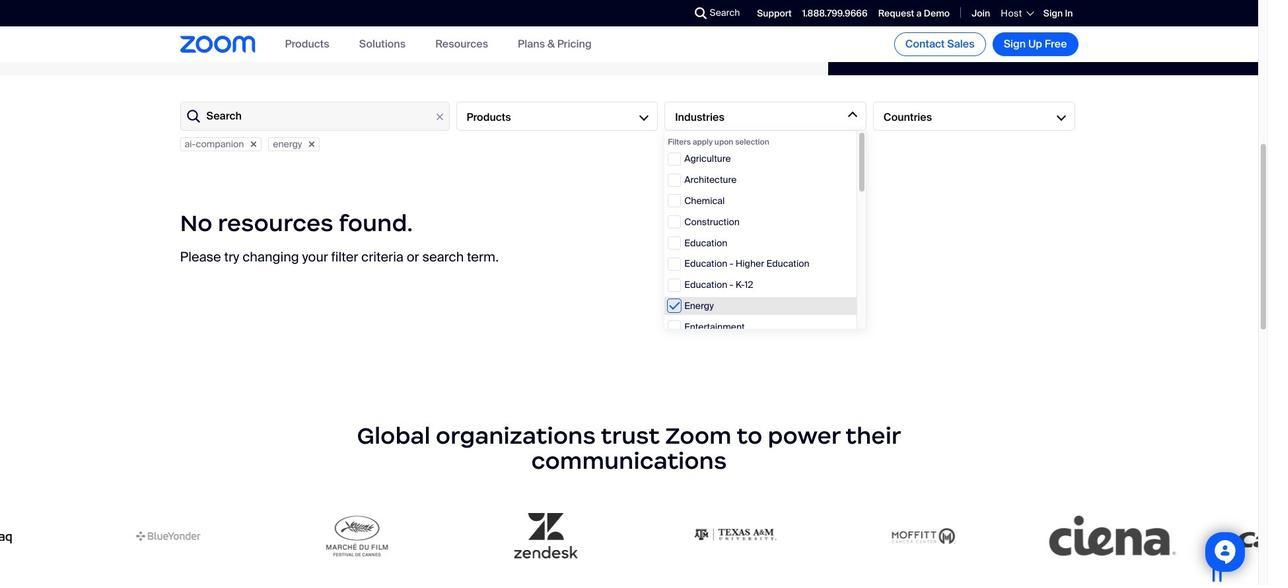 Task type: describe. For each thing, give the bounding box(es) containing it.
nasdaq logo image
[[0, 513, 54, 560]]

clear search image
[[432, 110, 447, 124]]

moffitt logo image
[[836, 513, 999, 560]]

zoom logo image
[[180, 36, 255, 53]]

texas a&m logo image
[[647, 513, 810, 560]]

accessibility text for the logo slide component element
[[0, 397, 1268, 585]]

blue yonder logo image
[[80, 513, 243, 560]]

zen desk logo image
[[458, 513, 621, 560]]



Task type: locate. For each thing, give the bounding box(es) containing it.
None text field
[[180, 102, 450, 131]]

marche du film logo image
[[269, 513, 432, 560]]

search image
[[695, 7, 707, 19], [695, 7, 707, 19]]

None search field
[[646, 3, 698, 24]]



Task type: vqa. For each thing, say whether or not it's contained in the screenshot.
'Blue Yonder logo'
yes



